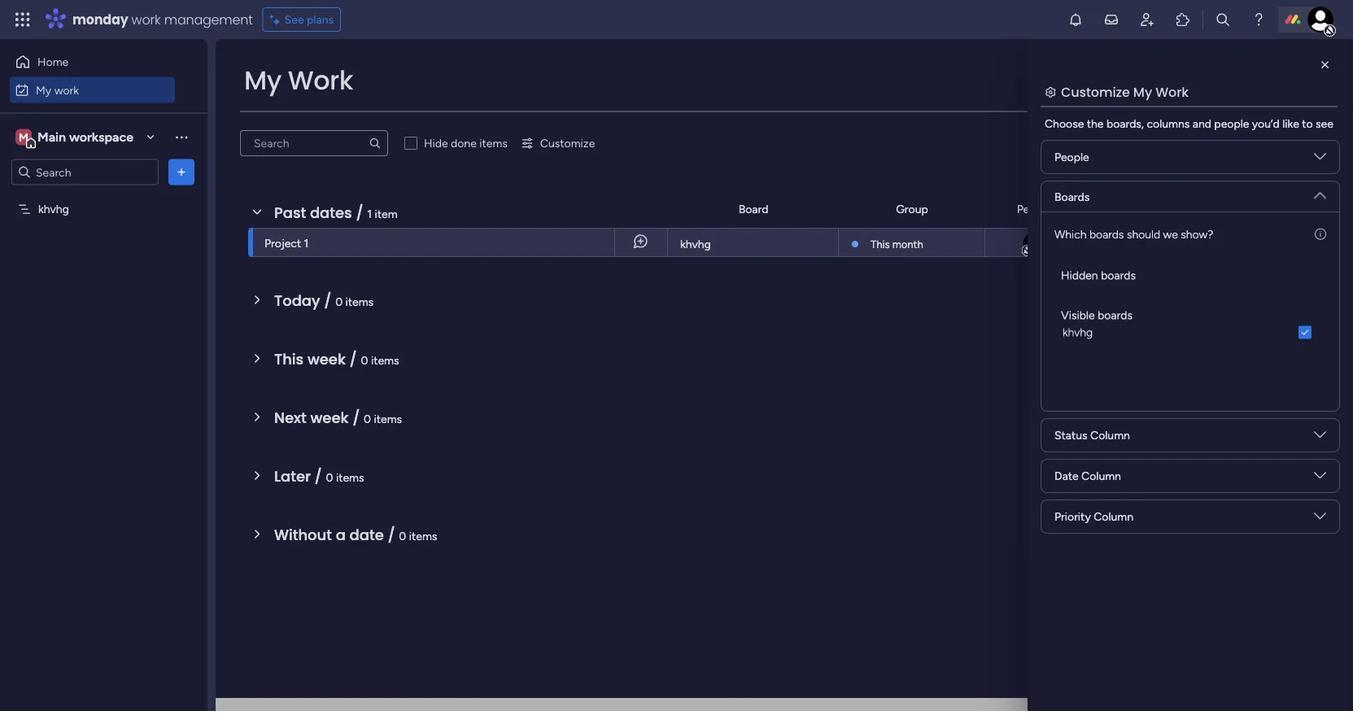 Task type: locate. For each thing, give the bounding box(es) containing it.
my work
[[244, 62, 353, 98]]

0 right later
[[326, 470, 333, 484]]

1 vertical spatial dapulse dropdown down arrow image
[[1314, 469, 1326, 488]]

working
[[1220, 236, 1262, 250]]

this up next
[[274, 349, 304, 369]]

2 vertical spatial column
[[1094, 510, 1134, 524]]

boards right visible
[[1098, 308, 1133, 322]]

nov 15, 09:00 am
[[1110, 236, 1195, 249]]

workspace selection element
[[15, 127, 136, 149]]

Filter dashboard by text search field
[[240, 130, 388, 156]]

the
[[1087, 117, 1104, 131]]

my down home
[[36, 83, 51, 97]]

khvhg inside visible boards khvhg
[[1063, 326, 1093, 339]]

items
[[480, 136, 508, 150], [346, 295, 374, 308], [371, 353, 399, 367], [374, 412, 402, 426], [336, 470, 364, 484], [409, 529, 437, 543]]

work
[[131, 10, 161, 28], [54, 83, 79, 97]]

week down today / 0 items
[[308, 349, 346, 369]]

column up priority column
[[1082, 469, 1121, 483]]

items right date
[[409, 529, 437, 543]]

khvhg list box
[[0, 192, 208, 443]]

0 up next week / 0 items
[[361, 353, 368, 367]]

1 dapulse dropdown down arrow image from the top
[[1314, 151, 1326, 169]]

1 vertical spatial customize
[[540, 136, 595, 150]]

items down the this week / 0 items
[[374, 412, 402, 426]]

0 vertical spatial week
[[308, 349, 346, 369]]

week
[[308, 349, 346, 369], [310, 407, 349, 428]]

hidden boards heading
[[1061, 267, 1136, 284]]

people
[[1055, 150, 1089, 164], [1017, 202, 1052, 216]]

boards
[[1090, 227, 1124, 241], [1101, 269, 1136, 282], [1098, 308, 1133, 322]]

items right done
[[480, 136, 508, 150]]

0 horizontal spatial customize
[[540, 136, 595, 150]]

my up boards,
[[1134, 83, 1152, 101]]

week for this
[[308, 349, 346, 369]]

boards left 15,
[[1090, 227, 1124, 241]]

items inside without a date / 0 items
[[409, 529, 437, 543]]

monday work management
[[72, 10, 253, 28]]

0 down the this week / 0 items
[[364, 412, 371, 426]]

week right next
[[310, 407, 349, 428]]

0 right date
[[399, 529, 406, 543]]

None search field
[[240, 130, 388, 156]]

0 vertical spatial this
[[871, 238, 890, 251]]

hidden boards
[[1061, 269, 1136, 282]]

plans
[[307, 13, 334, 26]]

search image
[[369, 137, 382, 150]]

0 right "today"
[[335, 295, 343, 308]]

my for my work
[[244, 62, 281, 98]]

/
[[356, 202, 363, 223], [324, 290, 332, 311], [350, 349, 357, 369], [352, 407, 360, 428], [315, 466, 322, 487], [388, 524, 395, 545]]

without a date / 0 items
[[274, 524, 437, 545]]

work up columns
[[1156, 83, 1189, 101]]

1 vertical spatial column
[[1082, 469, 1121, 483]]

1 vertical spatial 1
[[304, 236, 309, 250]]

list box
[[1055, 249, 1326, 351]]

items inside later / 0 items
[[336, 470, 364, 484]]

dapulse dropdown down arrow image for people
[[1314, 151, 1326, 169]]

notifications image
[[1068, 11, 1084, 28]]

hide
[[424, 136, 448, 150]]

1 inside past dates / 1 item
[[367, 207, 372, 221]]

0 horizontal spatial 1
[[304, 236, 309, 250]]

my for my work
[[36, 83, 51, 97]]

Search in workspace field
[[34, 163, 136, 181]]

0 vertical spatial dapulse dropdown down arrow image
[[1314, 151, 1326, 169]]

items up the this week / 0 items
[[346, 295, 374, 308]]

people down choose
[[1055, 150, 1089, 164]]

main content
[[216, 39, 1353, 711]]

like
[[1283, 117, 1299, 131]]

customize inside customize button
[[540, 136, 595, 150]]

work inside button
[[54, 83, 79, 97]]

priority column
[[1055, 510, 1134, 524]]

0 vertical spatial customize
[[1061, 83, 1130, 101]]

/ right date
[[388, 524, 395, 545]]

0 horizontal spatial khvhg
[[38, 202, 69, 216]]

my
[[244, 62, 281, 98], [1134, 83, 1152, 101], [36, 83, 51, 97]]

dapulse dropdown down arrow image for status column
[[1314, 429, 1326, 447]]

this for week
[[274, 349, 304, 369]]

/ up next week / 0 items
[[350, 349, 357, 369]]

items inside next week / 0 items
[[374, 412, 402, 426]]

date
[[1128, 202, 1152, 216], [1055, 469, 1079, 483]]

main workspace
[[37, 129, 133, 145]]

we
[[1163, 227, 1178, 241]]

date for date column
[[1055, 469, 1079, 483]]

list box inside main content
[[1055, 249, 1326, 351]]

option
[[0, 194, 208, 198]]

help image
[[1251, 11, 1267, 28]]

my inside button
[[36, 83, 51, 97]]

2 vertical spatial khvhg
[[1063, 326, 1093, 339]]

boards,
[[1107, 117, 1144, 131]]

1 vertical spatial boards
[[1101, 269, 1136, 282]]

2 vertical spatial dapulse dropdown down arrow image
[[1314, 510, 1326, 528]]

home button
[[10, 49, 175, 75]]

v2 overdue deadline image
[[1089, 235, 1102, 250]]

status up the date column
[[1055, 428, 1088, 442]]

1 vertical spatial date
[[1055, 469, 1079, 483]]

2 dapulse dropdown down arrow image from the top
[[1314, 429, 1326, 447]]

work down plans
[[288, 62, 353, 98]]

date for date
[[1128, 202, 1152, 216]]

project
[[264, 236, 301, 250]]

management
[[164, 10, 253, 28]]

1 vertical spatial this
[[274, 349, 304, 369]]

0
[[335, 295, 343, 308], [361, 353, 368, 367], [364, 412, 371, 426], [326, 470, 333, 484], [399, 529, 406, 543]]

apps image
[[1175, 11, 1191, 28]]

people left boards
[[1017, 202, 1052, 216]]

board
[[739, 202, 769, 216]]

status
[[1238, 202, 1271, 216], [1055, 428, 1088, 442]]

0 horizontal spatial status
[[1055, 428, 1088, 442]]

dapulse dropdown down arrow image
[[1314, 183, 1326, 201], [1314, 429, 1326, 447]]

1 horizontal spatial status
[[1238, 202, 1271, 216]]

2 dapulse dropdown down arrow image from the top
[[1314, 469, 1326, 488]]

0 vertical spatial khvhg
[[38, 202, 69, 216]]

visible boards heading
[[1061, 307, 1133, 324]]

0 vertical spatial dapulse dropdown down arrow image
[[1314, 183, 1326, 201]]

work
[[288, 62, 353, 98], [1156, 83, 1189, 101]]

this month
[[871, 238, 923, 251]]

1 vertical spatial khvhg
[[680, 237, 711, 251]]

column for priority column
[[1094, 510, 1134, 524]]

on
[[1265, 236, 1278, 250]]

1 horizontal spatial this
[[871, 238, 890, 251]]

boards inside heading
[[1101, 269, 1136, 282]]

group
[[896, 202, 928, 216]]

nov
[[1110, 236, 1130, 249]]

khvhg
[[38, 202, 69, 216], [680, 237, 711, 251], [1063, 326, 1093, 339]]

this
[[871, 238, 890, 251], [274, 349, 304, 369]]

0 vertical spatial date
[[1128, 202, 1152, 216]]

1 vertical spatial people
[[1017, 202, 1052, 216]]

1 horizontal spatial customize
[[1061, 83, 1130, 101]]

status up working on it
[[1238, 202, 1271, 216]]

1 vertical spatial dapulse dropdown down arrow image
[[1314, 429, 1326, 447]]

1 horizontal spatial khvhg
[[680, 237, 711, 251]]

date up priority
[[1055, 469, 1079, 483]]

hide done items
[[424, 136, 508, 150]]

see
[[285, 13, 304, 26]]

without
[[274, 524, 332, 545]]

list box containing hidden boards
[[1055, 249, 1326, 351]]

0 vertical spatial column
[[1091, 428, 1130, 442]]

boards down nov
[[1101, 269, 1136, 282]]

1 horizontal spatial date
[[1128, 202, 1152, 216]]

see plans button
[[263, 7, 341, 32]]

3 dapulse dropdown down arrow image from the top
[[1314, 510, 1326, 528]]

items right later
[[336, 470, 364, 484]]

this for month
[[871, 238, 890, 251]]

see plans
[[285, 13, 334, 26]]

boards for visible
[[1098, 308, 1133, 322]]

work for monday
[[131, 10, 161, 28]]

1 vertical spatial week
[[310, 407, 349, 428]]

next week / 0 items
[[274, 407, 402, 428]]

dapulse dropdown down arrow image
[[1314, 151, 1326, 169], [1314, 469, 1326, 488], [1314, 510, 1326, 528]]

column right priority
[[1094, 510, 1134, 524]]

monday
[[72, 10, 128, 28]]

1 horizontal spatial my
[[244, 62, 281, 98]]

2 horizontal spatial khvhg
[[1063, 326, 1093, 339]]

workspace
[[69, 129, 133, 145]]

priority
[[1055, 510, 1091, 524]]

1 horizontal spatial 1
[[367, 207, 372, 221]]

status column
[[1055, 428, 1130, 442]]

0 vertical spatial status
[[1238, 202, 1271, 216]]

this left month
[[871, 238, 890, 251]]

1 vertical spatial work
[[54, 83, 79, 97]]

items up next week / 0 items
[[371, 353, 399, 367]]

1 left item
[[367, 207, 372, 221]]

boards inside visible boards khvhg
[[1098, 308, 1133, 322]]

my down see plans button
[[244, 62, 281, 98]]

customize for customize my work
[[1061, 83, 1130, 101]]

0 vertical spatial work
[[131, 10, 161, 28]]

0 vertical spatial 1
[[367, 207, 372, 221]]

work right the monday
[[131, 10, 161, 28]]

column for date column
[[1082, 469, 1121, 483]]

0 horizontal spatial date
[[1055, 469, 1079, 483]]

which boards should we show?
[[1055, 227, 1214, 241]]

0 horizontal spatial this
[[274, 349, 304, 369]]

0 vertical spatial boards
[[1090, 227, 1124, 241]]

1 dapulse dropdown down arrow image from the top
[[1314, 183, 1326, 201]]

a
[[336, 524, 346, 545]]

1 right "project"
[[304, 236, 309, 250]]

done
[[451, 136, 477, 150]]

am
[[1179, 236, 1195, 249]]

1 vertical spatial status
[[1055, 428, 1088, 442]]

2 vertical spatial boards
[[1098, 308, 1133, 322]]

1
[[367, 207, 372, 221], [304, 236, 309, 250]]

columns
[[1147, 117, 1190, 131]]

customize
[[1061, 83, 1130, 101], [540, 136, 595, 150]]

date
[[350, 524, 384, 545]]

invite members image
[[1139, 11, 1156, 28]]

1 horizontal spatial work
[[131, 10, 161, 28]]

items inside today / 0 items
[[346, 295, 374, 308]]

0 inside later / 0 items
[[326, 470, 333, 484]]

column up the date column
[[1091, 428, 1130, 442]]

0 horizontal spatial work
[[54, 83, 79, 97]]

column
[[1091, 428, 1130, 442], [1082, 469, 1121, 483], [1094, 510, 1134, 524]]

work down home
[[54, 83, 79, 97]]

date up should
[[1128, 202, 1152, 216]]

0 horizontal spatial my
[[36, 83, 51, 97]]

1 horizontal spatial people
[[1055, 150, 1089, 164]]



Task type: describe. For each thing, give the bounding box(es) containing it.
inbox image
[[1104, 11, 1120, 28]]

item
[[375, 207, 398, 221]]

v2 info image
[[1315, 225, 1326, 243]]

boards for which
[[1090, 227, 1124, 241]]

later
[[274, 466, 311, 487]]

my work
[[36, 83, 79, 97]]

2 horizontal spatial my
[[1134, 83, 1152, 101]]

date column
[[1055, 469, 1121, 483]]

visible boards khvhg
[[1061, 308, 1133, 339]]

main content containing past dates /
[[216, 39, 1353, 711]]

hidden
[[1061, 269, 1098, 282]]

this week / 0 items
[[274, 349, 399, 369]]

past dates / 1 item
[[274, 202, 398, 223]]

workspace image
[[15, 128, 32, 146]]

status for status column
[[1055, 428, 1088, 442]]

/ down the this week / 0 items
[[352, 407, 360, 428]]

09:00
[[1148, 236, 1177, 249]]

and
[[1193, 117, 1212, 131]]

status for status
[[1238, 202, 1271, 216]]

past
[[274, 202, 306, 223]]

main
[[37, 129, 66, 145]]

show?
[[1181, 227, 1214, 241]]

customize my work
[[1061, 83, 1189, 101]]

which
[[1055, 227, 1087, 241]]

choose
[[1045, 117, 1084, 131]]

0 vertical spatial people
[[1055, 150, 1089, 164]]

0 inside today / 0 items
[[335, 295, 343, 308]]

15,
[[1132, 236, 1145, 249]]

column for status column
[[1091, 428, 1130, 442]]

see
[[1316, 117, 1334, 131]]

/ left item
[[356, 202, 363, 223]]

today
[[274, 290, 320, 311]]

items inside the this week / 0 items
[[371, 353, 399, 367]]

to
[[1302, 117, 1313, 131]]

customize button
[[514, 130, 602, 156]]

visible
[[1061, 308, 1095, 322]]

next
[[274, 407, 307, 428]]

today / 0 items
[[274, 290, 374, 311]]

boards
[[1055, 190, 1090, 203]]

it
[[1281, 236, 1287, 250]]

/ right later
[[315, 466, 322, 487]]

search everything image
[[1215, 11, 1231, 28]]

should
[[1127, 227, 1161, 241]]

0 horizontal spatial work
[[288, 62, 353, 98]]

you'd
[[1252, 117, 1280, 131]]

khvhg inside list box
[[38, 202, 69, 216]]

/ right "today"
[[324, 290, 332, 311]]

0 inside the this week / 0 items
[[361, 353, 368, 367]]

dapulse dropdown down arrow image for boards
[[1314, 183, 1326, 201]]

gary orlando image
[[1308, 7, 1334, 33]]

options image
[[173, 164, 190, 180]]

select product image
[[15, 11, 31, 28]]

khvhg inside 'link'
[[680, 237, 711, 251]]

working on it
[[1220, 236, 1287, 250]]

people
[[1214, 117, 1250, 131]]

home
[[37, 55, 69, 69]]

my work button
[[10, 77, 175, 103]]

work for my
[[54, 83, 79, 97]]

week for next
[[310, 407, 349, 428]]

1 horizontal spatial work
[[1156, 83, 1189, 101]]

khvhg link
[[678, 229, 828, 258]]

choose the boards, columns and people you'd like to see
[[1045, 117, 1334, 131]]

dapulse dropdown down arrow image for date column
[[1314, 469, 1326, 488]]

dates
[[310, 202, 352, 223]]

boards for hidden
[[1101, 269, 1136, 282]]

workspace options image
[[173, 129, 190, 145]]

0 inside next week / 0 items
[[364, 412, 371, 426]]

month
[[893, 238, 923, 251]]

m
[[19, 130, 28, 144]]

dapulse dropdown down arrow image for priority column
[[1314, 510, 1326, 528]]

customize for customize
[[540, 136, 595, 150]]

0 horizontal spatial people
[[1017, 202, 1052, 216]]

0 inside without a date / 0 items
[[399, 529, 406, 543]]

project 1
[[264, 236, 309, 250]]

later / 0 items
[[274, 466, 364, 487]]



Task type: vqa. For each thing, say whether or not it's contained in the screenshot.
TEMPLATES
no



